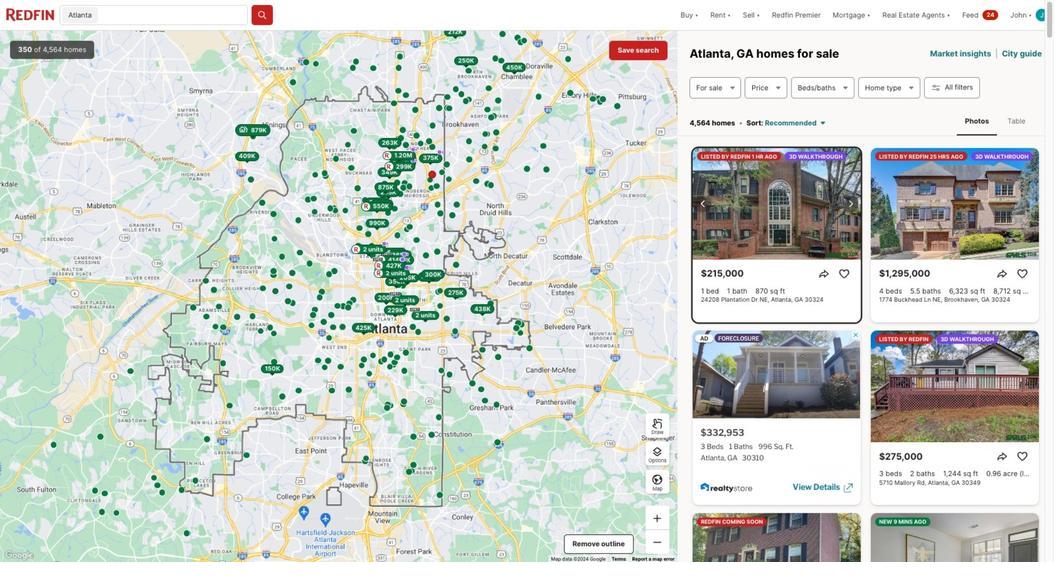 Task type: describe. For each thing, give the bounding box(es) containing it.
ad element
[[693, 331, 861, 506]]

previous image
[[697, 198, 709, 210]]

share home image for add home to favorites checkbox on the right
[[997, 268, 1009, 280]]

add home to favorites image for add home to favorites checkbox on the right
[[1017, 268, 1029, 280]]

next image
[[845, 198, 857, 210]]

1 vertical spatial add home to favorites checkbox
[[1015, 449, 1031, 465]]

user photo image
[[1037, 9, 1049, 21]]



Task type: locate. For each thing, give the bounding box(es) containing it.
Add home to favorites checkbox
[[1015, 266, 1031, 282]]

add home to favorites image
[[1017, 451, 1029, 463]]

0 horizontal spatial add home to favorites checkbox
[[837, 266, 853, 282]]

google image
[[3, 549, 36, 562]]

add home to favorites image
[[839, 268, 851, 280], [1017, 268, 1029, 280]]

tab list
[[949, 107, 1043, 135]]

submit search image
[[258, 10, 268, 20]]

2 add home to favorites image from the left
[[1017, 268, 1029, 280]]

share home image for bottom add home to favorites option
[[997, 451, 1009, 463]]

None search field
[[100, 6, 247, 26]]

0 vertical spatial add home to favorites checkbox
[[837, 266, 853, 282]]

Add home to favorites checkbox
[[837, 266, 853, 282], [1015, 449, 1031, 465]]

share home image
[[819, 268, 831, 280], [997, 268, 1009, 280], [997, 451, 1009, 463]]

add home to favorites image inside option
[[839, 268, 851, 280]]

add home to favorites image inside checkbox
[[1017, 268, 1029, 280]]

map region
[[0, 31, 678, 562]]

advertisement image
[[688, 327, 866, 510]]

add home to favorites image for the top add home to favorites option
[[839, 268, 851, 280]]

0 horizontal spatial add home to favorites image
[[839, 268, 851, 280]]

first multiple listing service (fmls) image
[[828, 252, 859, 258], [1006, 252, 1037, 258], [1006, 435, 1037, 441]]

1 horizontal spatial add home to favorites checkbox
[[1015, 449, 1031, 465]]

1 add home to favorites image from the left
[[839, 268, 851, 280]]

1 horizontal spatial add home to favorites image
[[1017, 268, 1029, 280]]

share home image for the top add home to favorites option
[[819, 268, 831, 280]]



Task type: vqa. For each thing, say whether or not it's contained in the screenshot.
the your
no



